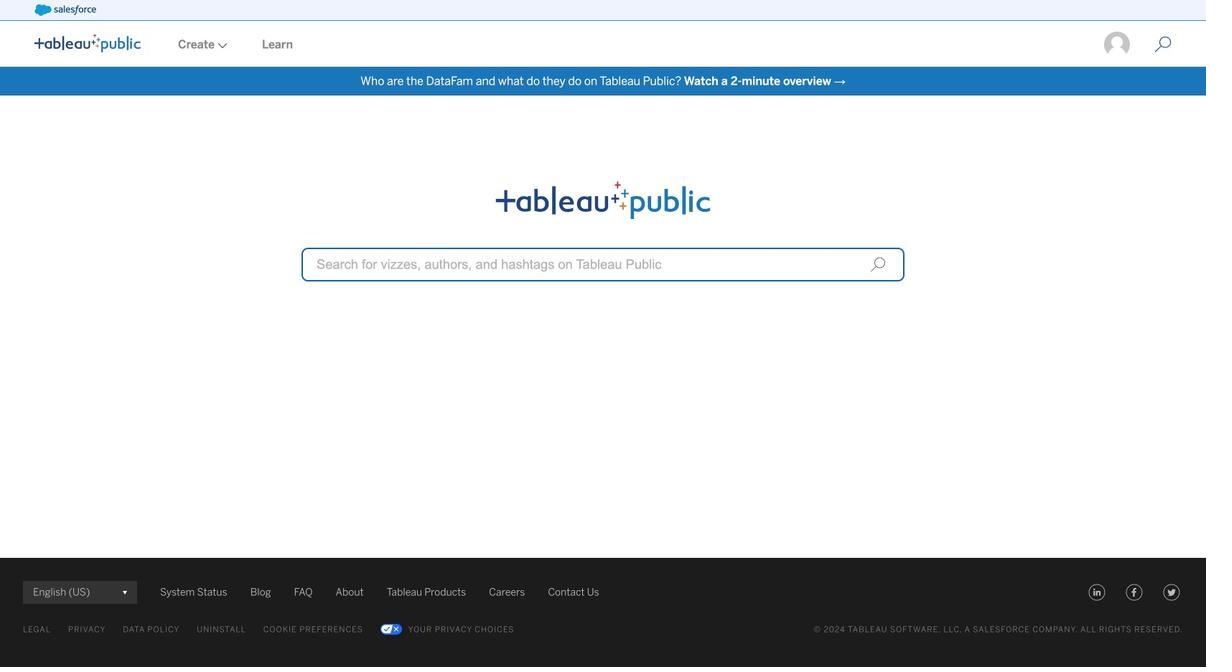 Task type: vqa. For each thing, say whether or not it's contained in the screenshot.
Favorite button icon
no



Task type: describe. For each thing, give the bounding box(es) containing it.
go to search image
[[1138, 36, 1189, 53]]

salesforce logo image
[[34, 4, 96, 16]]

search image
[[871, 257, 886, 273]]

create image
[[215, 43, 228, 48]]



Task type: locate. For each thing, give the bounding box(es) containing it.
logo image
[[34, 34, 141, 52]]

selected language element
[[33, 581, 127, 604]]

gary.orlando image
[[1103, 30, 1132, 59]]

Search input field
[[302, 248, 905, 282]]



